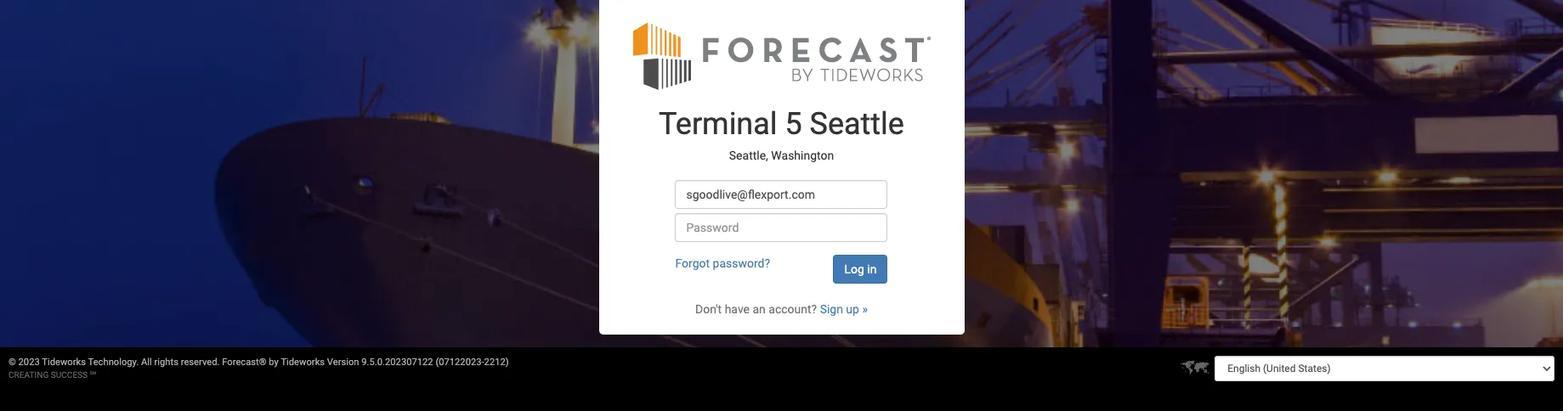 Task type: locate. For each thing, give the bounding box(es) containing it.
tideworks right by
[[281, 357, 325, 368]]

Password password field
[[675, 213, 888, 242]]

tideworks up success
[[42, 357, 86, 368]]

℠
[[90, 371, 96, 380]]

2212)
[[484, 357, 509, 368]]

»
[[862, 302, 868, 316]]

log in button
[[833, 255, 888, 284]]

terminal
[[659, 106, 777, 142]]

don't
[[695, 302, 722, 316]]

© 2023 tideworks technology. all rights reserved. forecast® by tideworks version 9.5.0.202307122 (07122023-2212) creating success ℠
[[9, 357, 509, 380]]

0 horizontal spatial tideworks
[[42, 357, 86, 368]]

forgot password? link
[[675, 256, 770, 270]]

password?
[[713, 256, 770, 270]]

rights
[[154, 357, 178, 368]]

2023
[[18, 357, 40, 368]]

version
[[327, 357, 359, 368]]

terminal 5 seattle seattle, washington
[[659, 106, 904, 163]]

forecast®
[[222, 357, 267, 368]]

1 tideworks from the left
[[42, 357, 86, 368]]

all
[[141, 357, 152, 368]]

1 horizontal spatial tideworks
[[281, 357, 325, 368]]

tideworks
[[42, 357, 86, 368], [281, 357, 325, 368]]

seattle,
[[729, 149, 768, 163]]



Task type: describe. For each thing, give the bounding box(es) containing it.
technology.
[[88, 357, 139, 368]]

reserved.
[[181, 357, 220, 368]]

(07122023-
[[436, 357, 484, 368]]

forgot password? log in
[[675, 256, 877, 276]]

creating
[[9, 371, 49, 380]]

by
[[269, 357, 279, 368]]

success
[[51, 371, 88, 380]]

sign
[[820, 302, 843, 316]]

5
[[785, 106, 802, 142]]

forgot
[[675, 256, 710, 270]]

seattle
[[810, 106, 904, 142]]

9.5.0.202307122
[[362, 357, 433, 368]]

©
[[9, 357, 16, 368]]

washington
[[771, 149, 834, 163]]

log
[[844, 262, 864, 276]]

forecast® by tideworks image
[[633, 20, 930, 91]]

account?
[[769, 302, 817, 316]]

an
[[753, 302, 766, 316]]

up
[[846, 302, 859, 316]]

sign up » link
[[820, 302, 868, 316]]

2 tideworks from the left
[[281, 357, 325, 368]]

have
[[725, 302, 750, 316]]

Email or username text field
[[675, 180, 888, 209]]

don't have an account? sign up »
[[695, 302, 868, 316]]

in
[[867, 262, 877, 276]]



Task type: vqa. For each thing, say whether or not it's contained in the screenshot.
technology.
yes



